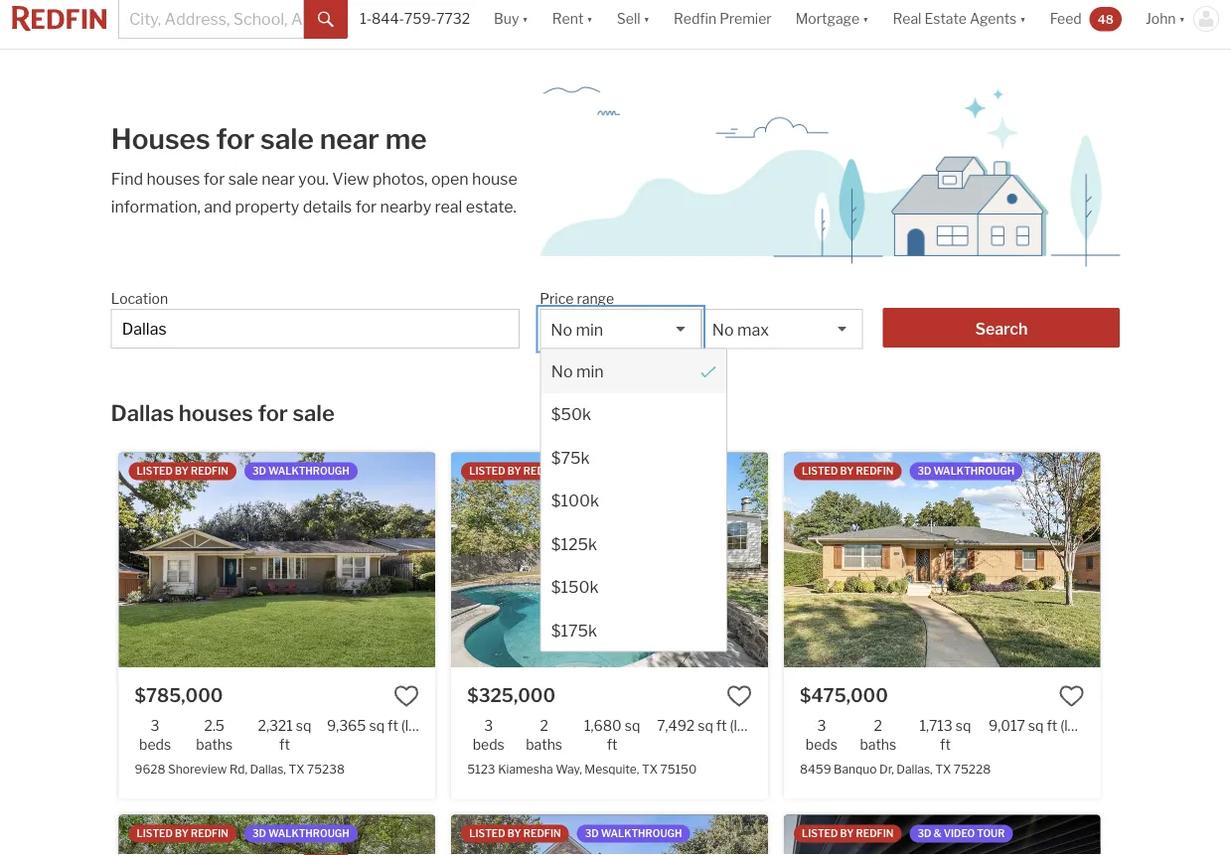 Task type: vqa. For each thing, say whether or not it's contained in the screenshot.


Task type: describe. For each thing, give the bounding box(es) containing it.
baths for $325,000
[[526, 737, 563, 754]]

view photos, open house information, and property details for nearby real estate.
[[111, 169, 518, 216]]

$785,000
[[135, 685, 223, 707]]

sq for 7,492
[[698, 718, 714, 735]]

photos,
[[373, 169, 428, 188]]

3d walkthrough for $325,000
[[585, 466, 682, 478]]

1-844-759-7732
[[360, 10, 470, 27]]

search button
[[883, 308, 1121, 348]]

real
[[435, 197, 463, 216]]

listed by redfin for photo of 8459 banquo dr, dallas, tx 75228
[[802, 466, 894, 478]]

by for the photo of 1818 rocky creek dr, duncanville, tx 75137
[[175, 829, 189, 841]]

video
[[944, 829, 975, 841]]

listed for photo of 6605 warwick dr, rowlett, tx 75087
[[469, 829, 506, 841]]

and
[[204, 197, 232, 216]]

▾ for mortgage ▾
[[863, 10, 869, 27]]

759-
[[404, 10, 436, 27]]

range
[[577, 290, 614, 307]]

photo of 1818 rocky creek dr, duncanville, tx 75137 image
[[119, 816, 436, 856]]

▾ for rent ▾
[[587, 10, 593, 27]]

2 no min from the top
[[551, 361, 604, 381]]

premier
[[720, 10, 772, 27]]

mortgage ▾ button
[[784, 0, 881, 49]]

3 for $785,000
[[151, 718, 160, 735]]

you.
[[298, 169, 329, 188]]

by for photo of 5123 kiamesha way, mesquite, tx 75150
[[508, 466, 522, 478]]

tx for $785,000
[[289, 763, 305, 777]]

nearby
[[380, 197, 432, 216]]

sell ▾
[[617, 10, 650, 27]]

dallas, for $785,000
[[250, 763, 286, 777]]

mortgage
[[796, 10, 860, 27]]

5123
[[467, 763, 496, 777]]

sell
[[617, 10, 641, 27]]

sell ▾ button
[[617, 0, 650, 49]]

2 baths for $475,000
[[860, 718, 897, 754]]

2,321 sq ft
[[258, 718, 311, 754]]

dallas, for $475,000
[[897, 763, 933, 777]]

75150
[[661, 763, 697, 777]]

max
[[738, 320, 769, 340]]

2 baths for $325,000
[[526, 718, 563, 754]]

&
[[934, 829, 942, 841]]

favorite button checkbox for $325,000
[[727, 684, 753, 710]]

rent ▾
[[553, 10, 593, 27]]

tour
[[977, 829, 1005, 841]]

ft for 1,680
[[607, 737, 618, 754]]

agents
[[970, 10, 1017, 27]]

information,
[[111, 197, 201, 216]]

3d walkthrough for $475,000
[[918, 466, 1015, 478]]

photo of 2626 welborn st, dallas, tx 75219 image
[[784, 816, 1101, 856]]

kiamesha
[[498, 763, 553, 777]]

details
[[303, 197, 352, 216]]

48
[[1098, 12, 1114, 26]]

5123 kiamesha way, mesquite, tx 75150
[[467, 763, 697, 777]]

8459
[[800, 763, 832, 777]]

way,
[[556, 763, 582, 777]]

redfin premier button
[[662, 0, 784, 49]]

9,365 sq ft (lot)
[[327, 718, 426, 735]]

buy
[[494, 10, 519, 27]]

john ▾
[[1146, 10, 1186, 27]]

dallas houses for sale
[[111, 400, 335, 426]]

0 vertical spatial city, address, school, agent, zip search field
[[118, 0, 304, 39]]

▾ for john ▾
[[1180, 10, 1186, 27]]

ft for 9,017
[[1047, 718, 1058, 735]]

tx for $475,000
[[936, 763, 952, 777]]

walkthrough for $785,000
[[268, 466, 350, 478]]

ft for 1,713
[[941, 737, 951, 754]]

listed by redfin for the photo of 1818 rocky creek dr, duncanville, tx 75137
[[137, 829, 229, 841]]

min inside no min element
[[576, 361, 604, 381]]

3d walkthrough for $785,000
[[252, 466, 350, 478]]

dr,
[[880, 763, 895, 777]]

favorite button checkbox
[[1059, 684, 1085, 710]]

sq for 9,365
[[369, 718, 385, 735]]

9628 shoreview rd, dallas, tx 75238
[[135, 763, 345, 777]]

no min element
[[541, 349, 727, 393]]

redfin for photo of 6605 warwick dr, rowlett, tx 75087
[[524, 829, 561, 841]]

rent
[[553, 10, 584, 27]]

houses for dallas
[[179, 400, 253, 426]]

rent ▾ button
[[553, 0, 593, 49]]

buy ▾
[[494, 10, 529, 27]]

estate
[[925, 10, 967, 27]]

$100k
[[551, 491, 599, 510]]

redfin for photo of 5123 kiamesha way, mesquite, tx 75150
[[524, 466, 561, 478]]

3 beds for $785,000
[[139, 718, 171, 754]]

listed by redfin for photo of 2626 welborn st, dallas, tx 75219
[[802, 829, 894, 841]]

by for photo of 2626 welborn st, dallas, tx 75219
[[841, 829, 854, 841]]

no inside 'dialog'
[[551, 361, 573, 381]]

8459 banquo dr, dallas, tx 75228
[[800, 763, 991, 777]]

rd,
[[230, 763, 248, 777]]

shoreview
[[168, 763, 227, 777]]

75238
[[307, 763, 345, 777]]

real estate agents ▾
[[893, 10, 1027, 27]]

favorite button checkbox for $785,000
[[394, 684, 420, 710]]

houses for sale near me
[[111, 122, 427, 156]]

dallas
[[111, 400, 174, 426]]

no down the price
[[551, 320, 573, 340]]

no max
[[713, 320, 769, 340]]

property
[[235, 197, 299, 216]]

walkthrough for $325,000
[[601, 466, 682, 478]]

dialog containing no min
[[540, 348, 728, 653]]

$125k
[[551, 534, 597, 554]]

beds for $325,000
[[473, 737, 505, 754]]

$150k
[[551, 578, 598, 597]]

open
[[431, 169, 469, 188]]

3d for the photo of 1818 rocky creek dr, duncanville, tx 75137
[[252, 829, 266, 841]]

price
[[540, 290, 574, 307]]

7732
[[436, 10, 470, 27]]

sq for 1,713
[[956, 718, 972, 735]]

redfin premier
[[674, 10, 772, 27]]

real estate agents ▾ link
[[893, 0, 1027, 49]]

sell ▾ button
[[605, 0, 662, 49]]

location
[[111, 290, 168, 307]]

estate.
[[466, 197, 517, 216]]

7,492
[[657, 718, 695, 735]]

▾ for sell ▾
[[644, 10, 650, 27]]

buy ▾ button
[[494, 0, 529, 49]]

tx for $325,000
[[642, 763, 658, 777]]

listed for the photo of 1818 rocky creek dr, duncanville, tx 75137
[[137, 829, 173, 841]]

buy ▾ button
[[482, 0, 541, 49]]

photo of 8459 banquo dr, dallas, tx 75228 image
[[784, 453, 1101, 668]]

$75k
[[551, 448, 590, 467]]

sale for find houses for sale near you.
[[228, 169, 258, 188]]

redfin
[[674, 10, 717, 27]]

$325,000
[[467, 685, 556, 707]]

1,680 sq ft
[[585, 718, 640, 754]]

1 no min from the top
[[551, 320, 604, 340]]



Task type: locate. For each thing, give the bounding box(es) containing it.
sq inside 1,713 sq ft
[[956, 718, 972, 735]]

houses up "information,"
[[147, 169, 200, 188]]

find
[[111, 169, 143, 188]]

2
[[540, 718, 549, 735], [874, 718, 883, 735]]

no
[[551, 320, 573, 340], [713, 320, 734, 340], [551, 361, 573, 381]]

1 horizontal spatial 2 baths
[[860, 718, 897, 754]]

near up property
[[262, 169, 295, 188]]

by for photo of 6605 warwick dr, rowlett, tx 75087
[[508, 829, 522, 841]]

houses
[[147, 169, 200, 188], [179, 400, 253, 426]]

0 horizontal spatial tx
[[289, 763, 305, 777]]

walkthrough for $475,000
[[934, 466, 1015, 478]]

9,017 sq ft (lot)
[[989, 718, 1086, 735]]

1 beds from the left
[[139, 737, 171, 754]]

house
[[472, 169, 518, 188]]

ft down 1,680
[[607, 737, 618, 754]]

2 2 baths from the left
[[860, 718, 897, 754]]

3 down $475,000
[[818, 718, 827, 735]]

6 sq from the left
[[1029, 718, 1044, 735]]

list box
[[540, 309, 728, 653]]

1 3 from the left
[[151, 718, 160, 735]]

0 horizontal spatial baths
[[196, 737, 233, 754]]

by
[[175, 466, 189, 478], [508, 466, 522, 478], [841, 466, 854, 478], [175, 829, 189, 841], [508, 829, 522, 841], [841, 829, 854, 841]]

2 2 from the left
[[874, 718, 883, 735]]

redfin for photo of 9628 shoreview rd, dallas, tx 75238
[[191, 466, 229, 478]]

sq for 9,017
[[1029, 718, 1044, 735]]

favorite button image up 9,017 sq ft (lot)
[[1059, 684, 1085, 710]]

(lot)
[[401, 718, 426, 735], [730, 718, 755, 735], [1061, 718, 1086, 735]]

beds for $785,000
[[139, 737, 171, 754]]

3d & video tour
[[918, 829, 1005, 841]]

1,680
[[585, 718, 622, 735]]

price range
[[540, 290, 614, 307]]

9628
[[135, 763, 166, 777]]

3 sq from the left
[[625, 718, 640, 735]]

houses right dallas
[[179, 400, 253, 426]]

1-
[[360, 10, 372, 27]]

2.5
[[204, 718, 225, 735]]

(lot) for $325,000
[[730, 718, 755, 735]]

favorite button checkbox up 7,492 sq ft (lot)
[[727, 684, 753, 710]]

sq right 7,492 on the bottom of page
[[698, 718, 714, 735]]

2 for $475,000
[[874, 718, 883, 735]]

▾ right rent
[[587, 10, 593, 27]]

1 vertical spatial houses
[[179, 400, 253, 426]]

ft down 2,321
[[279, 737, 290, 754]]

ft for 7,492
[[717, 718, 727, 735]]

0 horizontal spatial favorite button image
[[727, 684, 753, 710]]

3 3 from the left
[[818, 718, 827, 735]]

3 3 beds from the left
[[806, 718, 838, 754]]

1 vertical spatial min
[[576, 361, 604, 381]]

min
[[576, 320, 604, 340], [576, 361, 604, 381]]

mortgage ▾ button
[[796, 0, 869, 49]]

75228
[[954, 763, 991, 777]]

▾ inside rent ▾ dropdown button
[[587, 10, 593, 27]]

1 ▾ from the left
[[522, 10, 529, 27]]

sq right 9,365
[[369, 718, 385, 735]]

2 down $325,000 at the bottom left of page
[[540, 718, 549, 735]]

4 ▾ from the left
[[863, 10, 869, 27]]

sq right 2,321
[[296, 718, 311, 735]]

2 horizontal spatial baths
[[860, 737, 897, 754]]

2 (lot) from the left
[[730, 718, 755, 735]]

3 down the $785,000 at the left bottom of the page
[[151, 718, 160, 735]]

2 favorite button checkbox from the left
[[727, 684, 753, 710]]

1 horizontal spatial (lot)
[[730, 718, 755, 735]]

0 horizontal spatial 3 beds
[[139, 718, 171, 754]]

sale for dallas houses for sale
[[293, 400, 335, 426]]

dallas, right dr,
[[897, 763, 933, 777]]

find houses for sale near you.
[[111, 169, 332, 188]]

search
[[976, 319, 1028, 338]]

1 tx from the left
[[289, 763, 305, 777]]

photo of 6605 warwick dr, rowlett, tx 75087 image
[[452, 816, 768, 856]]

1 min from the top
[[576, 320, 604, 340]]

2 horizontal spatial 3 beds
[[806, 718, 838, 754]]

9,365
[[327, 718, 366, 735]]

1 favorite button image from the left
[[727, 684, 753, 710]]

3 beds
[[139, 718, 171, 754], [473, 718, 505, 754], [806, 718, 838, 754]]

1 dallas, from the left
[[250, 763, 286, 777]]

(lot) for $785,000
[[401, 718, 426, 735]]

1-844-759-7732 link
[[360, 10, 470, 27]]

real
[[893, 10, 922, 27]]

dallas, right "rd,"
[[250, 763, 286, 777]]

listed by redfin for photo of 6605 warwick dr, rowlett, tx 75087
[[469, 829, 561, 841]]

2 baths up dr,
[[860, 718, 897, 754]]

3d walkthrough
[[252, 466, 350, 478], [585, 466, 682, 478], [918, 466, 1015, 478], [252, 829, 350, 841], [585, 829, 682, 841]]

0 horizontal spatial near
[[262, 169, 295, 188]]

9,017
[[989, 718, 1026, 735]]

0 vertical spatial min
[[576, 320, 604, 340]]

(lot) right 7,492 on the bottom of page
[[730, 718, 755, 735]]

3d for photo of 5123 kiamesha way, mesquite, tx 75150
[[585, 466, 599, 478]]

for inside view photos, open house information, and property details for nearby real estate.
[[356, 197, 377, 216]]

▾ inside real estate agents ▾ link
[[1020, 10, 1027, 27]]

3d for photo of 6605 warwick dr, rowlett, tx 75087
[[585, 829, 599, 841]]

1 horizontal spatial beds
[[473, 737, 505, 754]]

0 horizontal spatial dallas,
[[250, 763, 286, 777]]

for
[[216, 122, 255, 156], [204, 169, 225, 188], [356, 197, 377, 216], [258, 400, 288, 426]]

844-
[[372, 10, 404, 27]]

sq inside 1,680 sq ft
[[625, 718, 640, 735]]

ft down 1,713
[[941, 737, 951, 754]]

2 vertical spatial sale
[[293, 400, 335, 426]]

1 2 baths from the left
[[526, 718, 563, 754]]

3 beds for $475,000
[[806, 718, 838, 754]]

baths for $475,000
[[860, 737, 897, 754]]

3 tx from the left
[[936, 763, 952, 777]]

banquo
[[834, 763, 877, 777]]

1 baths from the left
[[196, 737, 233, 754]]

listed by redfin
[[137, 466, 229, 478], [469, 466, 561, 478], [802, 466, 894, 478], [137, 829, 229, 841], [469, 829, 561, 841], [802, 829, 894, 841]]

1 horizontal spatial favorite button checkbox
[[727, 684, 753, 710]]

by for photo of 8459 banquo dr, dallas, tx 75228
[[841, 466, 854, 478]]

1 horizontal spatial 3 beds
[[473, 718, 505, 754]]

(lot) down favorite button icon
[[401, 718, 426, 735]]

tx left 75150
[[642, 763, 658, 777]]

(lot) down favorite button checkbox
[[1061, 718, 1086, 735]]

1 horizontal spatial 3
[[484, 718, 493, 735]]

1 3 beds from the left
[[139, 718, 171, 754]]

1 favorite button checkbox from the left
[[394, 684, 420, 710]]

2 horizontal spatial 3
[[818, 718, 827, 735]]

3d for photo of 2626 welborn st, dallas, tx 75219
[[918, 829, 932, 841]]

3 beds up 8459
[[806, 718, 838, 754]]

favorite button image up 7,492 sq ft (lot)
[[727, 684, 753, 710]]

ft for 2,321
[[279, 737, 290, 754]]

6 ▾ from the left
[[1180, 10, 1186, 27]]

sale
[[261, 122, 314, 156], [228, 169, 258, 188], [293, 400, 335, 426]]

photo of 9628 shoreview rd, dallas, tx 75238 image
[[119, 453, 436, 668]]

3 (lot) from the left
[[1061, 718, 1086, 735]]

1 vertical spatial city, address, school, agent, zip search field
[[111, 309, 520, 349]]

beds for $475,000
[[806, 737, 838, 754]]

baths
[[196, 737, 233, 754], [526, 737, 563, 754], [860, 737, 897, 754]]

me
[[385, 122, 427, 156]]

baths up kiamesha
[[526, 737, 563, 754]]

tx left the 75228
[[936, 763, 952, 777]]

baths for $785,000
[[196, 737, 233, 754]]

view
[[332, 169, 369, 188]]

sq right 9,017
[[1029, 718, 1044, 735]]

ft
[[388, 718, 398, 735], [717, 718, 727, 735], [1047, 718, 1058, 735], [279, 737, 290, 754], [607, 737, 618, 754], [941, 737, 951, 754]]

houses for find
[[147, 169, 200, 188]]

redfin for photo of 8459 banquo dr, dallas, tx 75228
[[856, 466, 894, 478]]

▾ right agents
[[1020, 10, 1027, 27]]

2,321
[[258, 718, 293, 735]]

2 beds from the left
[[473, 737, 505, 754]]

no min up $50k
[[551, 361, 604, 381]]

sq right 1,680
[[625, 718, 640, 735]]

2 3 from the left
[[484, 718, 493, 735]]

ft inside 1,680 sq ft
[[607, 737, 618, 754]]

3
[[151, 718, 160, 735], [484, 718, 493, 735], [818, 718, 827, 735]]

2 sq from the left
[[369, 718, 385, 735]]

▾ inside mortgage ▾ dropdown button
[[863, 10, 869, 27]]

listed by redfin for photo of 9628 shoreview rd, dallas, tx 75238
[[137, 466, 229, 478]]

2 baths
[[526, 718, 563, 754], [860, 718, 897, 754]]

ft right 9,017
[[1047, 718, 1058, 735]]

2 up dr,
[[874, 718, 883, 735]]

1 horizontal spatial baths
[[526, 737, 563, 754]]

2 min from the top
[[576, 361, 604, 381]]

2 baths up kiamesha
[[526, 718, 563, 754]]

by for photo of 9628 shoreview rd, dallas, tx 75238
[[175, 466, 189, 478]]

0 horizontal spatial beds
[[139, 737, 171, 754]]

ft inside 1,713 sq ft
[[941, 737, 951, 754]]

real estate agents ▾ button
[[881, 0, 1039, 49]]

1 vertical spatial no min
[[551, 361, 604, 381]]

2 tx from the left
[[642, 763, 658, 777]]

listed for photo of 2626 welborn st, dallas, tx 75219
[[802, 829, 838, 841]]

no up $50k
[[551, 361, 573, 381]]

2 favorite button image from the left
[[1059, 684, 1085, 710]]

listed by redfin for photo of 5123 kiamesha way, mesquite, tx 75150
[[469, 466, 561, 478]]

3 for $325,000
[[484, 718, 493, 735]]

redfin
[[191, 466, 229, 478], [524, 466, 561, 478], [856, 466, 894, 478], [191, 829, 229, 841], [524, 829, 561, 841], [856, 829, 894, 841]]

sq right 1,713
[[956, 718, 972, 735]]

(lot) for $475,000
[[1061, 718, 1086, 735]]

feed
[[1051, 10, 1082, 27]]

favorite button checkbox
[[394, 684, 420, 710], [727, 684, 753, 710]]

3d for photo of 9628 shoreview rd, dallas, tx 75238
[[252, 466, 266, 478]]

no min down price range
[[551, 320, 604, 340]]

1 horizontal spatial near
[[320, 122, 380, 156]]

0 horizontal spatial 2
[[540, 718, 549, 735]]

0 horizontal spatial favorite button checkbox
[[394, 684, 420, 710]]

City, Address, School, Agent, ZIP search field
[[118, 0, 304, 39], [111, 309, 520, 349]]

sq inside 2,321 sq ft
[[296, 718, 311, 735]]

1 sq from the left
[[296, 718, 311, 735]]

mesquite,
[[585, 763, 640, 777]]

0 horizontal spatial 2 baths
[[526, 718, 563, 754]]

baths up dr,
[[860, 737, 897, 754]]

1 vertical spatial near
[[262, 169, 295, 188]]

2 ▾ from the left
[[587, 10, 593, 27]]

near up view
[[320, 122, 380, 156]]

favorite button image for $325,000
[[727, 684, 753, 710]]

john
[[1146, 10, 1177, 27]]

0 horizontal spatial (lot)
[[401, 718, 426, 735]]

3d
[[252, 466, 266, 478], [585, 466, 599, 478], [918, 466, 932, 478], [252, 829, 266, 841], [585, 829, 599, 841], [918, 829, 932, 841]]

$50k
[[551, 405, 591, 424]]

▾
[[522, 10, 529, 27], [587, 10, 593, 27], [644, 10, 650, 27], [863, 10, 869, 27], [1020, 10, 1027, 27], [1180, 10, 1186, 27]]

ft down favorite button icon
[[388, 718, 398, 735]]

redfin for photo of 2626 welborn st, dallas, tx 75219
[[856, 829, 894, 841]]

5 ▾ from the left
[[1020, 10, 1027, 27]]

sq for 2,321
[[296, 718, 311, 735]]

min up $50k
[[576, 361, 604, 381]]

1 (lot) from the left
[[401, 718, 426, 735]]

listed for photo of 9628 shoreview rd, dallas, tx 75238
[[137, 466, 173, 478]]

5 sq from the left
[[956, 718, 972, 735]]

beds up 9628
[[139, 737, 171, 754]]

beds up 8459
[[806, 737, 838, 754]]

1 horizontal spatial dallas,
[[897, 763, 933, 777]]

sq for 1,680
[[625, 718, 640, 735]]

$475,000
[[800, 685, 889, 707]]

1,713 sq ft
[[920, 718, 972, 754]]

0 vertical spatial houses
[[147, 169, 200, 188]]

0 vertical spatial no min
[[551, 320, 604, 340]]

1 horizontal spatial 2
[[874, 718, 883, 735]]

tx left 75238
[[289, 763, 305, 777]]

3 beds from the left
[[806, 737, 838, 754]]

1 2 from the left
[[540, 718, 549, 735]]

3 for $475,000
[[818, 718, 827, 735]]

3 beds up 9628
[[139, 718, 171, 754]]

listed for photo of 8459 banquo dr, dallas, tx 75228
[[802, 466, 838, 478]]

3 down $325,000 at the bottom left of page
[[484, 718, 493, 735]]

▾ inside sell ▾ dropdown button
[[644, 10, 650, 27]]

beds up "5123"
[[473, 737, 505, 754]]

list box containing no min
[[540, 309, 728, 653]]

photo of 5123 kiamesha way, mesquite, tx 75150 image
[[452, 453, 768, 668]]

ft right 7,492 on the bottom of page
[[717, 718, 727, 735]]

1,713
[[920, 718, 953, 735]]

3 beds for $325,000
[[473, 718, 505, 754]]

mortgage ▾
[[796, 10, 869, 27]]

▾ inside buy ▾ dropdown button
[[522, 10, 529, 27]]

3 baths from the left
[[860, 737, 897, 754]]

0 vertical spatial sale
[[261, 122, 314, 156]]

rent ▾ button
[[541, 0, 605, 49]]

1 horizontal spatial tx
[[642, 763, 658, 777]]

no left max
[[713, 320, 734, 340]]

▾ right john
[[1180, 10, 1186, 27]]

2 horizontal spatial beds
[[806, 737, 838, 754]]

0 vertical spatial near
[[320, 122, 380, 156]]

3 ▾ from the left
[[644, 10, 650, 27]]

min down range
[[576, 320, 604, 340]]

3 beds up "5123"
[[473, 718, 505, 754]]

1 horizontal spatial favorite button image
[[1059, 684, 1085, 710]]

ft inside 2,321 sq ft
[[279, 737, 290, 754]]

2 baths from the left
[[526, 737, 563, 754]]

submit search image
[[318, 12, 334, 28]]

favorite button image for $475,000
[[1059, 684, 1085, 710]]

2 dallas, from the left
[[897, 763, 933, 777]]

listed for photo of 5123 kiamesha way, mesquite, tx 75150
[[469, 466, 506, 478]]

baths down 2.5
[[196, 737, 233, 754]]

4 sq from the left
[[698, 718, 714, 735]]

▾ right buy at the left top of page
[[522, 10, 529, 27]]

dialog
[[540, 348, 728, 653]]

2 3 beds from the left
[[473, 718, 505, 754]]

2 horizontal spatial (lot)
[[1061, 718, 1086, 735]]

favorite button image
[[394, 684, 420, 710]]

▾ right mortgage
[[863, 10, 869, 27]]

3d for photo of 8459 banquo dr, dallas, tx 75228
[[918, 466, 932, 478]]

no min
[[551, 320, 604, 340], [551, 361, 604, 381]]

2 horizontal spatial tx
[[936, 763, 952, 777]]

sq
[[296, 718, 311, 735], [369, 718, 385, 735], [625, 718, 640, 735], [698, 718, 714, 735], [956, 718, 972, 735], [1029, 718, 1044, 735]]

$175k
[[551, 621, 597, 640]]

favorite button image
[[727, 684, 753, 710], [1059, 684, 1085, 710]]

beds
[[139, 737, 171, 754], [473, 737, 505, 754], [806, 737, 838, 754]]

▾ for buy ▾
[[522, 10, 529, 27]]

0 horizontal spatial 3
[[151, 718, 160, 735]]

2 for $325,000
[[540, 718, 549, 735]]

▾ right sell
[[644, 10, 650, 27]]

ft for 9,365
[[388, 718, 398, 735]]

redfin for the photo of 1818 rocky creek dr, duncanville, tx 75137
[[191, 829, 229, 841]]

favorite button checkbox up 9,365 sq ft (lot)
[[394, 684, 420, 710]]

1 vertical spatial sale
[[228, 169, 258, 188]]



